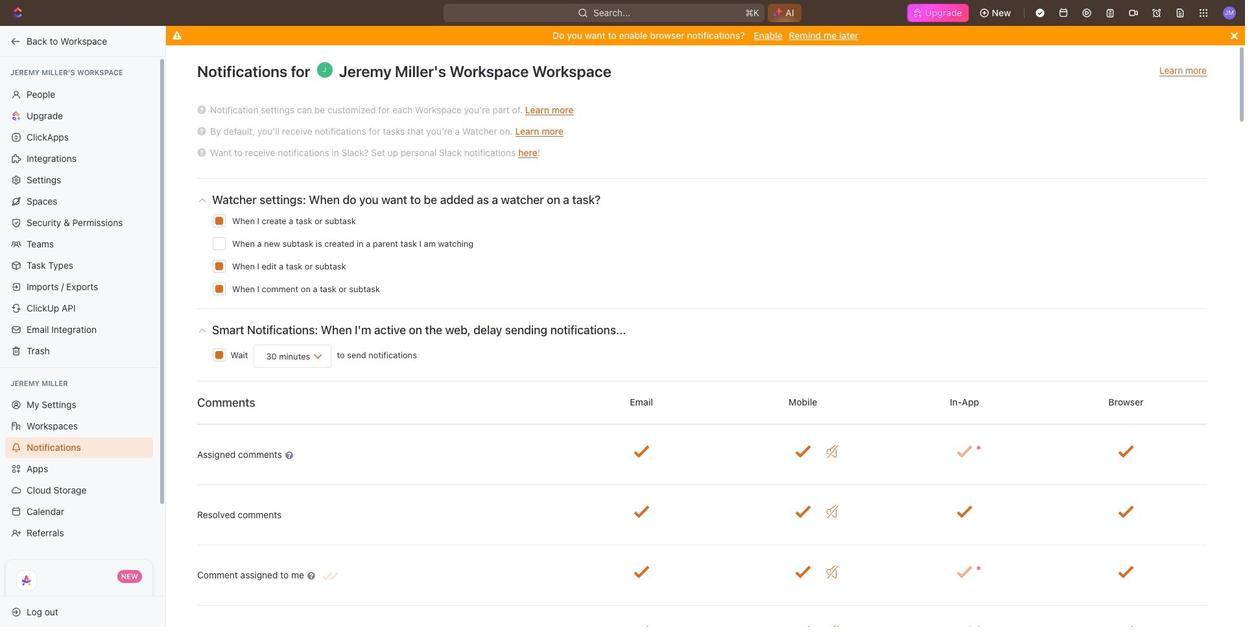 Task type: describe. For each thing, give the bounding box(es) containing it.
2 off image from the top
[[827, 566, 839, 579]]

1 off image from the top
[[827, 446, 839, 459]]

off image
[[827, 506, 839, 519]]



Task type: vqa. For each thing, say whether or not it's contained in the screenshot.
1st off image from the bottom of the page
yes



Task type: locate. For each thing, give the bounding box(es) containing it.
1 vertical spatial off image
[[827, 566, 839, 579]]

off image
[[827, 446, 839, 459], [827, 566, 839, 579]]

0 vertical spatial off image
[[827, 446, 839, 459]]

off image down off image
[[827, 566, 839, 579]]

off image up off image
[[827, 446, 839, 459]]



